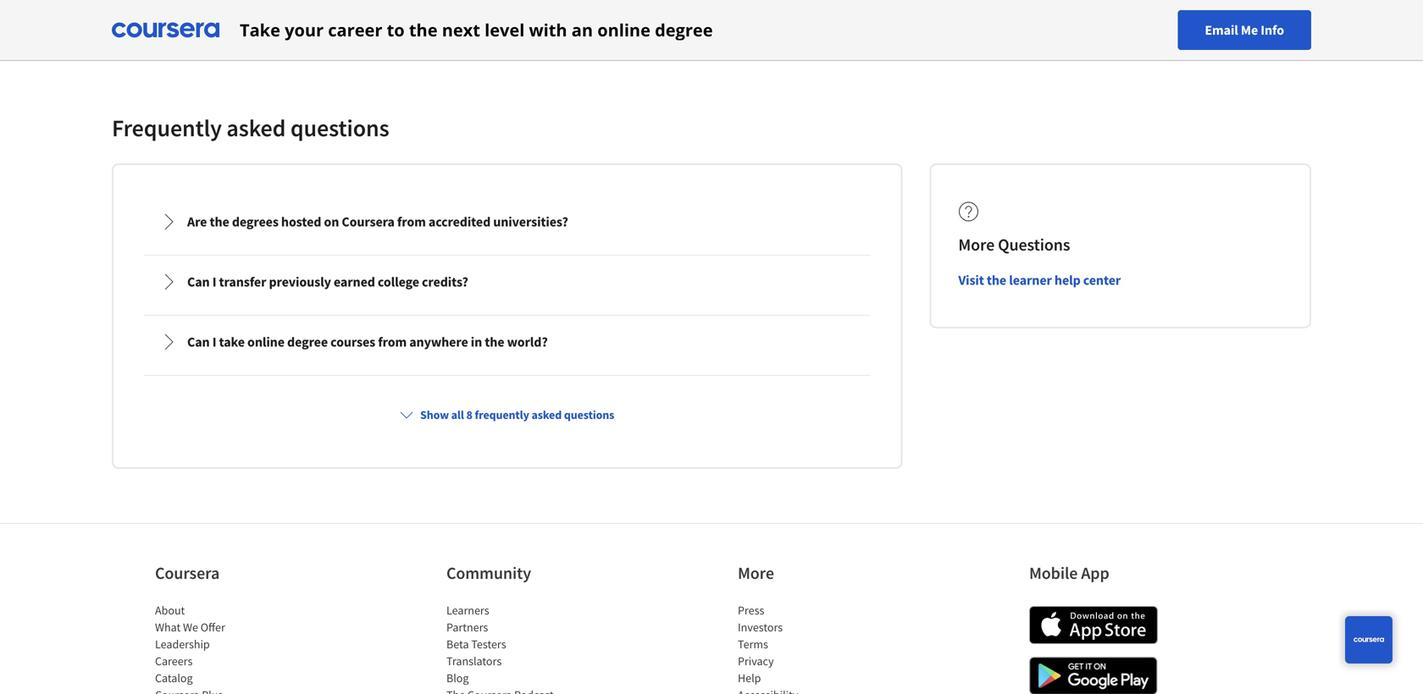 Task type: vqa. For each thing, say whether or not it's contained in the screenshot.


Task type: locate. For each thing, give the bounding box(es) containing it.
community
[[446, 563, 531, 584]]

i
[[212, 274, 216, 291], [212, 334, 216, 351]]

the right are
[[210, 213, 229, 230]]

1 list from the left
[[155, 602, 299, 695]]

3 list from the left
[[738, 602, 882, 695]]

0 horizontal spatial asked
[[227, 113, 286, 143]]

blog
[[446, 671, 469, 686]]

i left take
[[212, 334, 216, 351]]

can inside dropdown button
[[187, 274, 210, 291]]

list item down privacy link
[[738, 687, 882, 695]]

1 vertical spatial i
[[212, 334, 216, 351]]

from left accredited
[[397, 213, 426, 230]]

the
[[409, 18, 438, 42], [210, 213, 229, 230], [987, 272, 1007, 289], [485, 334, 504, 351]]

1 horizontal spatial coursera
[[342, 213, 395, 230]]

0 vertical spatial from
[[397, 213, 426, 230]]

what we offer link
[[155, 620, 225, 635]]

careers
[[155, 654, 193, 669]]

world?
[[507, 334, 548, 351]]

list containing about
[[155, 602, 299, 695]]

help
[[1055, 272, 1081, 289]]

0 horizontal spatial more
[[738, 563, 774, 584]]

0 horizontal spatial questions
[[290, 113, 389, 143]]

online
[[597, 18, 651, 42], [247, 334, 285, 351]]

help link
[[738, 671, 761, 686]]

questions
[[998, 234, 1070, 255]]

more inside frequently asked questions element
[[958, 234, 995, 255]]

from right courses
[[378, 334, 407, 351]]

1 vertical spatial questions
[[564, 407, 614, 423]]

1 horizontal spatial more
[[958, 234, 995, 255]]

0 vertical spatial can
[[187, 274, 210, 291]]

center
[[1083, 272, 1121, 289]]

leadership
[[155, 637, 210, 652]]

coursera
[[342, 213, 395, 230], [155, 563, 220, 584]]

press
[[738, 603, 764, 618]]

0 horizontal spatial list item
[[155, 687, 299, 695]]

the inside dropdown button
[[485, 334, 504, 351]]

i for transfer
[[212, 274, 216, 291]]

college
[[378, 274, 419, 291]]

frequently asked questions
[[112, 113, 389, 143]]

i inside dropdown button
[[212, 334, 216, 351]]

frequently
[[112, 113, 222, 143]]

can inside dropdown button
[[187, 334, 210, 351]]

1 horizontal spatial degree
[[655, 18, 713, 42]]

more
[[958, 234, 995, 255], [738, 563, 774, 584]]

catalog
[[155, 671, 193, 686]]

about what we offer leadership careers catalog
[[155, 603, 225, 686]]

2 list item from the left
[[446, 687, 590, 695]]

earned
[[334, 274, 375, 291]]

press link
[[738, 603, 764, 618]]

the right visit
[[987, 272, 1007, 289]]

from inside dropdown button
[[397, 213, 426, 230]]

1 list item from the left
[[155, 687, 299, 695]]

i left transfer
[[212, 274, 216, 291]]

blog link
[[446, 671, 469, 686]]

from inside dropdown button
[[378, 334, 407, 351]]

1 can from the top
[[187, 274, 210, 291]]

from for accredited
[[397, 213, 426, 230]]

2 horizontal spatial list
[[738, 602, 882, 695]]

online right take
[[247, 334, 285, 351]]

1 horizontal spatial asked
[[532, 407, 562, 423]]

the right to
[[409, 18, 438, 42]]

degree inside can i take online degree courses from anywhere in the world? dropdown button
[[287, 334, 328, 351]]

the right in
[[485, 334, 504, 351]]

more up visit
[[958, 234, 995, 255]]

frequently
[[475, 407, 529, 423]]

can i take online degree courses from anywhere in the world? button
[[147, 319, 868, 366]]

more for more
[[738, 563, 774, 584]]

0 vertical spatial more
[[958, 234, 995, 255]]

list for community
[[446, 602, 590, 695]]

can
[[187, 274, 210, 291], [187, 334, 210, 351]]

more up press on the bottom of page
[[738, 563, 774, 584]]

0 horizontal spatial coursera
[[155, 563, 220, 584]]

email me info button
[[1178, 10, 1311, 50]]

can for can i transfer previously earned college credits?
[[187, 274, 210, 291]]

are the degrees hosted on coursera from accredited universities? button
[[147, 198, 868, 246]]

1 vertical spatial more
[[738, 563, 774, 584]]

2 can from the top
[[187, 334, 210, 351]]

0 vertical spatial i
[[212, 274, 216, 291]]

2 list from the left
[[446, 602, 590, 695]]

list item for community
[[446, 687, 590, 695]]

visit the learner help center link
[[958, 272, 1121, 289]]

terms link
[[738, 637, 768, 652]]

1 vertical spatial degree
[[287, 334, 328, 351]]

0 vertical spatial coursera
[[342, 213, 395, 230]]

can left transfer
[[187, 274, 210, 291]]

list item down catalog
[[155, 687, 299, 695]]

partners link
[[446, 620, 488, 635]]

more questions
[[958, 234, 1070, 255]]

careers link
[[155, 654, 193, 669]]

download on the app store image
[[1029, 607, 1158, 645]]

1 vertical spatial from
[[378, 334, 407, 351]]

8
[[466, 407, 472, 423]]

list
[[155, 602, 299, 695], [446, 602, 590, 695], [738, 602, 882, 695]]

0 vertical spatial online
[[597, 18, 651, 42]]

offer
[[201, 620, 225, 635]]

from for anywhere
[[378, 334, 407, 351]]

1 vertical spatial can
[[187, 334, 210, 351]]

3 list item from the left
[[738, 687, 882, 695]]

the inside dropdown button
[[210, 213, 229, 230]]

can left take
[[187, 334, 210, 351]]

2 i from the top
[[212, 334, 216, 351]]

universities?
[[493, 213, 568, 230]]

can i transfer previously earned college credits?
[[187, 274, 468, 291]]

mobile
[[1029, 563, 1078, 584]]

questions
[[290, 113, 389, 143], [564, 407, 614, 423]]

0 horizontal spatial list
[[155, 602, 299, 695]]

leadership link
[[155, 637, 210, 652]]

coursera right on
[[342, 213, 395, 230]]

collapsed list
[[141, 192, 874, 380]]

0 vertical spatial questions
[[290, 113, 389, 143]]

0 horizontal spatial degree
[[287, 334, 328, 351]]

list containing press
[[738, 602, 882, 695]]

take your career to the next level with an online degree
[[240, 18, 713, 42]]

list item down translators
[[446, 687, 590, 695]]

your
[[285, 18, 324, 42]]

visit the learner help center
[[958, 272, 1121, 289]]

with
[[529, 18, 567, 42]]

can for can i take online degree courses from anywhere in the world?
[[187, 334, 210, 351]]

about
[[155, 603, 185, 618]]

online right 'an'
[[597, 18, 651, 42]]

1 i from the top
[[212, 274, 216, 291]]

degree
[[655, 18, 713, 42], [287, 334, 328, 351]]

help
[[738, 671, 761, 686]]

0 horizontal spatial online
[[247, 334, 285, 351]]

1 horizontal spatial online
[[597, 18, 651, 42]]

list item
[[155, 687, 299, 695], [446, 687, 590, 695], [738, 687, 882, 695]]

mobile app
[[1029, 563, 1110, 584]]

coursera up about
[[155, 563, 220, 584]]

1 horizontal spatial list item
[[446, 687, 590, 695]]

email
[[1205, 22, 1238, 39]]

privacy link
[[738, 654, 774, 669]]

i inside dropdown button
[[212, 274, 216, 291]]

list containing learners
[[446, 602, 590, 695]]

learners link
[[446, 603, 489, 618]]

can i take online degree courses from anywhere in the world?
[[187, 334, 548, 351]]

1 vertical spatial online
[[247, 334, 285, 351]]

take
[[240, 18, 280, 42]]

degrees
[[232, 213, 279, 230]]

learner
[[1009, 272, 1052, 289]]

1 horizontal spatial questions
[[564, 407, 614, 423]]

1 vertical spatial asked
[[532, 407, 562, 423]]

1 horizontal spatial list
[[446, 602, 590, 695]]

from
[[397, 213, 426, 230], [378, 334, 407, 351]]

translators link
[[446, 654, 502, 669]]

2 horizontal spatial list item
[[738, 687, 882, 695]]



Task type: describe. For each thing, give the bounding box(es) containing it.
more for more questions
[[958, 234, 995, 255]]

list item for coursera
[[155, 687, 299, 695]]

show all 8 frequently asked questions
[[420, 407, 614, 423]]

me
[[1241, 22, 1258, 39]]

are
[[187, 213, 207, 230]]

info
[[1261, 22, 1284, 39]]

i for take
[[212, 334, 216, 351]]

an
[[572, 18, 593, 42]]

anywhere
[[409, 334, 468, 351]]

frequently asked questions element
[[98, 113, 1325, 483]]

previously
[[269, 274, 331, 291]]

asked inside dropdown button
[[532, 407, 562, 423]]

in
[[471, 334, 482, 351]]

are the degrees hosted on coursera from accredited universities?
[[187, 213, 568, 230]]

email me info
[[1205, 22, 1284, 39]]

on
[[324, 213, 339, 230]]

to
[[387, 18, 405, 42]]

beta
[[446, 637, 469, 652]]

hosted
[[281, 213, 321, 230]]

terms
[[738, 637, 768, 652]]

app
[[1081, 563, 1110, 584]]

what
[[155, 620, 181, 635]]

list for coursera
[[155, 602, 299, 695]]

partners
[[446, 620, 488, 635]]

1 vertical spatial coursera
[[155, 563, 220, 584]]

0 vertical spatial degree
[[655, 18, 713, 42]]

press investors terms privacy help
[[738, 603, 783, 686]]

level
[[485, 18, 525, 42]]

investors link
[[738, 620, 783, 635]]

catalog link
[[155, 671, 193, 686]]

take
[[219, 334, 245, 351]]

we
[[183, 620, 198, 635]]

learners partners beta testers translators blog
[[446, 603, 506, 686]]

show
[[420, 407, 449, 423]]

about link
[[155, 603, 185, 618]]

online inside dropdown button
[[247, 334, 285, 351]]

beta testers link
[[446, 637, 506, 652]]

all
[[451, 407, 464, 423]]

testers
[[471, 637, 506, 652]]

visit
[[958, 272, 984, 289]]

career
[[328, 18, 382, 42]]

questions inside dropdown button
[[564, 407, 614, 423]]

credits?
[[422, 274, 468, 291]]

transfer
[[219, 274, 266, 291]]

learners
[[446, 603, 489, 618]]

next
[[442, 18, 480, 42]]

show all 8 frequently asked questions button
[[393, 400, 621, 430]]

investors
[[738, 620, 783, 635]]

list item for more
[[738, 687, 882, 695]]

0 vertical spatial asked
[[227, 113, 286, 143]]

get it on google play image
[[1029, 657, 1158, 695]]

translators
[[446, 654, 502, 669]]

courses
[[331, 334, 375, 351]]

accredited
[[429, 213, 491, 230]]

privacy
[[738, 654, 774, 669]]

coursera inside dropdown button
[[342, 213, 395, 230]]

can i transfer previously earned college credits? button
[[147, 258, 868, 306]]

coursera image
[[112, 17, 219, 44]]

list for more
[[738, 602, 882, 695]]



